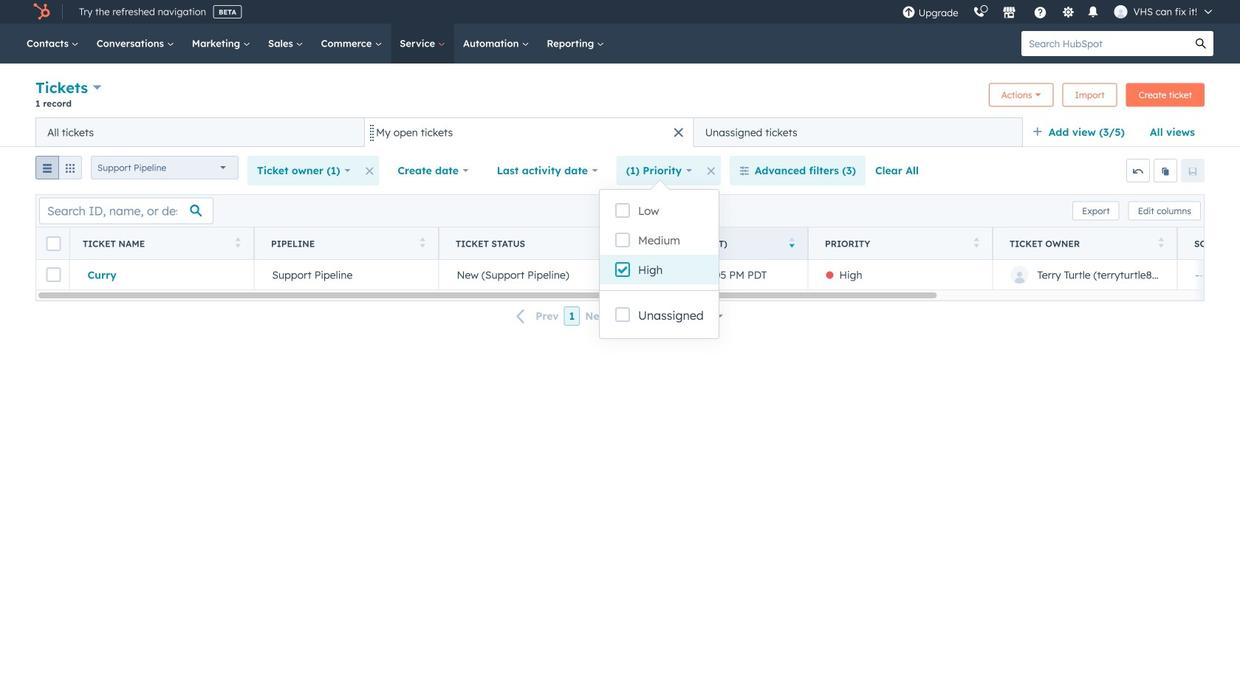 Task type: locate. For each thing, give the bounding box(es) containing it.
Search HubSpot search field
[[1022, 31, 1189, 56]]

menu
[[895, 0, 1223, 24]]

0 horizontal spatial press to sort. image
[[420, 238, 426, 248]]

press to sort. image
[[235, 238, 241, 248]]

1 press to sort. element from the left
[[235, 238, 241, 250]]

2 press to sort. image from the left
[[974, 238, 980, 248]]

marketplaces image
[[1003, 7, 1016, 20]]

banner
[[35, 77, 1205, 117]]

4 press to sort. element from the left
[[974, 238, 980, 250]]

3 press to sort. image from the left
[[1159, 238, 1164, 248]]

group
[[35, 156, 82, 185]]

Search ID, name, or description search field
[[39, 198, 214, 224]]

press to sort. image
[[420, 238, 426, 248], [974, 238, 980, 248], [1159, 238, 1164, 248]]

descending sort. press to sort ascending. element
[[789, 238, 795, 250]]

1 press to sort. image from the left
[[420, 238, 426, 248]]

1 horizontal spatial press to sort. image
[[974, 238, 980, 248]]

2 horizontal spatial press to sort. image
[[1159, 238, 1164, 248]]

press to sort. element
[[235, 238, 241, 250], [420, 238, 426, 250], [605, 238, 610, 250], [974, 238, 980, 250], [1159, 238, 1164, 250]]

press to sort. image for 2nd press to sort. element from the right
[[974, 238, 980, 248]]

2 press to sort. element from the left
[[420, 238, 426, 250]]

list box
[[600, 190, 719, 290]]



Task type: describe. For each thing, give the bounding box(es) containing it.
press to sort. image for 1st press to sort. element from right
[[1159, 238, 1164, 248]]

press to sort. image for 4th press to sort. element from the right
[[420, 238, 426, 248]]

pagination navigation
[[508, 306, 642, 326]]

descending sort. press to sort ascending. image
[[789, 238, 795, 248]]

3 press to sort. element from the left
[[605, 238, 610, 250]]

terry turtle image
[[1114, 5, 1128, 18]]

5 press to sort. element from the left
[[1159, 238, 1164, 250]]



Task type: vqa. For each thing, say whether or not it's contained in the screenshot.
the Press to sort. Element
yes



